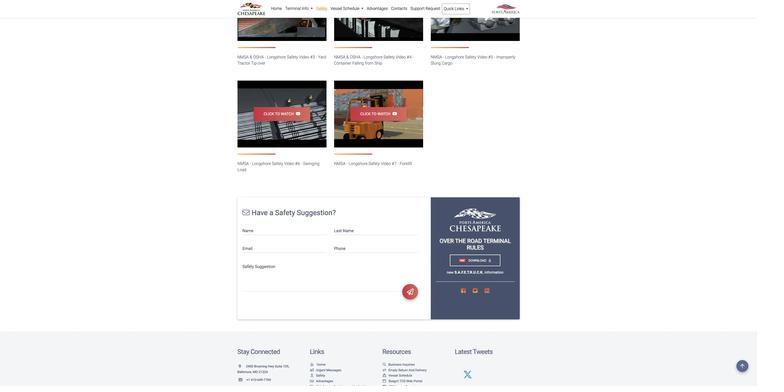 Task type: locate. For each thing, give the bounding box(es) containing it.
links right quick at right top
[[455, 6, 464, 11]]

nmsa inside nmsa - longshore safety video #6 - swinging load
[[237, 161, 249, 166]]

1 horizontal spatial home
[[317, 363, 326, 367]]

0 vertical spatial advantages link
[[365, 4, 390, 14]]

0 horizontal spatial vessel
[[331, 6, 342, 11]]

1 vertical spatial schedule
[[399, 374, 412, 378]]

0 horizontal spatial name
[[243, 228, 253, 233]]

name up email
[[243, 228, 253, 233]]

video inside nmsa - longshore safety video #5 - improperly slung cargo
[[477, 55, 487, 60]]

video inside nmsa & osha - longshore safety video #4 - container falling from ship
[[396, 55, 406, 60]]

2 browser image from the top
[[382, 385, 386, 386]]

0 vertical spatial links
[[455, 6, 464, 11]]

click to watch link
[[254, 1, 310, 15], [350, 1, 407, 15], [447, 1, 503, 15], [254, 107, 310, 121], [350, 107, 407, 121]]

click for container
[[360, 5, 371, 10]]

longshore for nmsa - longshore safety video #7 - forklift
[[349, 161, 368, 166]]

2400 broening hwy suite 105, baltimore, md 21224 link
[[237, 365, 289, 374]]

1 browser image from the top
[[382, 380, 386, 383]]

1 name from the left
[[243, 228, 253, 233]]

click for yard
[[264, 5, 274, 10]]

business
[[389, 363, 402, 367]]

advantages link left contacts
[[365, 4, 390, 14]]

1 vertical spatial advantages
[[316, 379, 333, 383]]

osha inside nmsa & osha - longshore safety video #3 - yard tractor tip-over
[[253, 55, 264, 60]]

& inside nmsa & osha - longshore safety video #4 - container falling from ship
[[346, 55, 349, 60]]

links
[[455, 6, 464, 11], [310, 348, 324, 356]]

safety link
[[314, 4, 329, 14], [310, 374, 325, 378]]

0 vertical spatial safety link
[[314, 4, 329, 14]]

0 vertical spatial home
[[271, 6, 282, 11]]

7769
[[264, 378, 271, 382]]

home link up urgent
[[310, 363, 326, 367]]

nmsa inside nmsa & osha - longshore safety video #4 - container falling from ship
[[334, 55, 345, 60]]

video image for yard
[[237, 0, 326, 41]]

suite
[[275, 365, 282, 368]]

video image
[[237, 0, 326, 41], [334, 0, 423, 41], [431, 0, 520, 41], [237, 81, 326, 147], [334, 81, 423, 147]]

video left #5
[[477, 55, 487, 60]]

0 horizontal spatial home
[[271, 6, 282, 11]]

ship
[[375, 61, 382, 66]]

home
[[271, 6, 282, 11], [317, 363, 326, 367]]

21224
[[259, 370, 268, 374]]

video
[[299, 55, 309, 60], [396, 55, 406, 60], [477, 55, 487, 60], [284, 161, 294, 166], [381, 161, 391, 166]]

safety right a
[[275, 208, 295, 217]]

vessel
[[331, 6, 342, 11], [389, 374, 398, 378]]

home link left "terminal"
[[269, 4, 284, 14]]

youtube image
[[294, 112, 300, 116]]

nmsa inside nmsa & osha - longshore safety video #3 - yard tractor tip-over
[[237, 55, 249, 60]]

video left #6
[[284, 161, 294, 166]]

home up urgent
[[317, 363, 326, 367]]

2 osha from the left
[[350, 55, 361, 60]]

safety inside nmsa & osha - longshore safety video #3 - yard tractor tip-over
[[287, 55, 298, 60]]

urgent
[[316, 368, 326, 372]]

watch for yard
[[281, 5, 294, 10]]

0 horizontal spatial &
[[250, 55, 252, 60]]

longshore for nmsa - longshore safety video #6 - swinging load
[[252, 161, 271, 166]]

0 horizontal spatial home link
[[269, 4, 284, 14]]

click to watch for yard
[[264, 5, 294, 10]]

phone
[[334, 246, 346, 251]]

0 horizontal spatial advantages
[[316, 379, 333, 383]]

video for nmsa - longshore safety video #5 - improperly slung cargo
[[477, 55, 487, 60]]

latest
[[455, 348, 472, 356]]

osha up over at the top left of the page
[[253, 55, 264, 60]]

1 vertical spatial vessel schedule link
[[382, 374, 412, 378]]

Phone text field
[[334, 243, 418, 253]]

1 vertical spatial home link
[[310, 363, 326, 367]]

1 horizontal spatial advantages link
[[365, 4, 390, 14]]

#6
[[295, 161, 300, 166]]

1 & from the left
[[250, 55, 252, 60]]

name
[[243, 228, 253, 233], [343, 228, 354, 233]]

watch for container
[[377, 5, 390, 10]]

1 vertical spatial vessel
[[389, 374, 398, 378]]

2 & from the left
[[346, 55, 349, 60]]

links up anchor image
[[310, 348, 324, 356]]

longshore inside nmsa - longshore safety video #5 - improperly slung cargo
[[445, 55, 464, 60]]

click for cargo
[[457, 5, 467, 10]]

schedule
[[343, 6, 360, 11], [399, 374, 412, 378]]

hwy
[[268, 365, 274, 368]]

0 vertical spatial schedule
[[343, 6, 360, 11]]

1 horizontal spatial name
[[343, 228, 354, 233]]

0 vertical spatial vessel schedule
[[331, 6, 361, 11]]

0 vertical spatial home link
[[269, 4, 284, 14]]

0 vertical spatial vessel
[[331, 6, 342, 11]]

0 vertical spatial vessel schedule link
[[329, 4, 365, 14]]

video left #3
[[299, 55, 309, 60]]

1 horizontal spatial vessel schedule
[[389, 374, 412, 378]]

osha for tractor
[[253, 55, 264, 60]]

urgent messages
[[316, 368, 341, 372]]

connected
[[251, 348, 280, 356]]

swinging
[[303, 161, 319, 166]]

have
[[252, 208, 268, 217]]

osha up falling
[[350, 55, 361, 60]]

1 horizontal spatial &
[[346, 55, 349, 60]]

+1 410-649-7769
[[246, 378, 271, 382]]

105,
[[283, 365, 289, 368]]

seagirt terminal image
[[450, 208, 501, 231]]

video left #7
[[381, 161, 391, 166]]

video inside nmsa & osha - longshore safety video #3 - yard tractor tip-over
[[299, 55, 309, 60]]

1 horizontal spatial osha
[[350, 55, 361, 60]]

1 horizontal spatial advantages
[[367, 6, 388, 11]]

safety left #5
[[465, 55, 476, 60]]

hand receiving image
[[310, 380, 314, 383]]

osha inside nmsa & osha - longshore safety video #4 - container falling from ship
[[350, 55, 361, 60]]

safety left #6
[[272, 161, 283, 166]]

vessel schedule link
[[329, 4, 365, 14], [382, 374, 412, 378]]

browser image
[[382, 380, 386, 383], [382, 385, 386, 386]]

nmsa - longshore safety video #6 - swinging load
[[237, 161, 319, 172]]

2400 broening hwy suite 105, baltimore, md 21224
[[237, 365, 289, 374]]

osha
[[253, 55, 264, 60], [350, 55, 361, 60]]

0 horizontal spatial advantages link
[[310, 379, 333, 383]]

advantages link up truck container "image"
[[310, 379, 333, 383]]

click to watch
[[264, 5, 294, 10], [360, 5, 390, 10], [457, 5, 487, 10], [264, 112, 294, 116], [360, 112, 390, 116]]

0 vertical spatial browser image
[[382, 380, 386, 383]]

0 horizontal spatial osha
[[253, 55, 264, 60]]

over
[[440, 237, 454, 244]]

business inquiries
[[389, 363, 415, 367]]

latest tweets
[[455, 348, 493, 356]]

1 horizontal spatial links
[[455, 6, 464, 11]]

safety down urgent
[[316, 374, 325, 378]]

nmsa inside nmsa - longshore safety video #5 - improperly slung cargo
[[431, 55, 442, 60]]

improperly
[[496, 55, 515, 60]]

md
[[253, 370, 258, 374]]

information
[[485, 270, 504, 275]]

terminal info
[[285, 6, 310, 11]]

seagirt tos web portal
[[389, 379, 422, 383]]

Email text field
[[243, 243, 326, 253]]

+1 410-649-7769 link
[[237, 378, 271, 382]]

safety left #3
[[287, 55, 298, 60]]

1 horizontal spatial vessel
[[389, 374, 398, 378]]

empty return and delivery link
[[382, 368, 427, 372]]

& for tractor
[[250, 55, 252, 60]]

support request
[[410, 6, 440, 11]]

safety link down urgent
[[310, 374, 325, 378]]

safety left #4
[[384, 55, 395, 60]]

to for yard
[[275, 5, 280, 10]]

info
[[302, 6, 309, 11]]

longshore for nmsa - longshore safety video #5 - improperly slung cargo
[[445, 55, 464, 60]]

longshore
[[267, 55, 286, 60], [364, 55, 383, 60], [445, 55, 464, 60], [252, 161, 271, 166], [349, 161, 368, 166]]

portal
[[414, 379, 422, 383]]

request
[[426, 6, 440, 11]]

1 horizontal spatial home link
[[310, 363, 326, 367]]

1 osha from the left
[[253, 55, 264, 60]]

home left "terminal"
[[271, 6, 282, 11]]

youtube image
[[294, 5, 300, 9], [390, 5, 397, 9], [390, 112, 397, 116]]

name right last on the bottom of page
[[343, 228, 354, 233]]

advantages down the urgent messages link
[[316, 379, 333, 383]]

0 vertical spatial advantages
[[367, 6, 388, 11]]

from
[[365, 61, 374, 66]]

watch for cargo
[[474, 5, 487, 10]]

1 vertical spatial browser image
[[382, 385, 386, 386]]

1 vertical spatial links
[[310, 348, 324, 356]]

watch
[[281, 5, 294, 10], [377, 5, 390, 10], [474, 5, 487, 10], [281, 112, 294, 116], [377, 112, 390, 116]]

longshore inside nmsa & osha - longshore safety video #3 - yard tractor tip-over
[[267, 55, 286, 60]]

0 horizontal spatial vessel schedule link
[[329, 4, 365, 14]]

urgent messages link
[[310, 368, 341, 372]]

safety inside nmsa - longshore safety video #5 - improperly slung cargo
[[465, 55, 476, 60]]

safety link right info
[[314, 4, 329, 14]]

home link
[[269, 4, 284, 14], [310, 363, 326, 367]]

1 vertical spatial home
[[317, 363, 326, 367]]

business inquiries link
[[382, 363, 415, 367]]

advantages left contacts
[[367, 6, 388, 11]]

to
[[275, 5, 280, 10], [372, 5, 376, 10], [468, 5, 473, 10], [275, 112, 280, 116], [372, 112, 376, 116]]

1 vertical spatial safety link
[[310, 374, 325, 378]]

bullhorn image
[[310, 369, 314, 372]]

search image
[[382, 363, 386, 367]]

road
[[467, 237, 482, 244]]

& up tip-
[[250, 55, 252, 60]]

video inside nmsa - longshore safety video #6 - swinging load
[[284, 161, 294, 166]]

#7
[[392, 161, 397, 166]]

contacts
[[391, 6, 407, 11]]

empty return and delivery
[[389, 368, 427, 372]]

video left #4
[[396, 55, 406, 60]]

support
[[410, 6, 425, 11]]

649-
[[257, 378, 264, 382]]

nmsa for nmsa - longshore safety video #6 - swinging load
[[237, 161, 249, 166]]

& up container
[[346, 55, 349, 60]]

phone office image
[[239, 379, 246, 382]]

Name text field
[[243, 225, 326, 235]]

0 horizontal spatial schedule
[[343, 6, 360, 11]]

& inside nmsa & osha - longshore safety video #3 - yard tractor tip-over
[[250, 55, 252, 60]]

click to watch for cargo
[[457, 5, 487, 10]]

-
[[265, 55, 266, 60], [316, 55, 317, 60], [362, 55, 363, 60], [413, 55, 414, 60], [443, 55, 444, 60], [494, 55, 495, 60], [250, 161, 251, 166], [301, 161, 302, 166], [346, 161, 348, 166], [398, 161, 399, 166]]

nmsa
[[237, 55, 249, 60], [334, 55, 345, 60], [431, 55, 442, 60], [237, 161, 249, 166], [334, 161, 345, 166]]

longshore inside nmsa - longshore safety video #6 - swinging load
[[252, 161, 271, 166]]

resources
[[382, 348, 411, 356]]

terminal info link
[[284, 4, 314, 14]]

support request link
[[409, 4, 442, 14]]

seagirt tos web portal link
[[382, 379, 422, 383]]

1 vertical spatial vessel schedule
[[389, 374, 412, 378]]



Task type: describe. For each thing, give the bounding box(es) containing it.
arrow to bottom image
[[489, 259, 491, 262]]

nmsa for nmsa - longshore safety video #7 - forklift
[[334, 161, 345, 166]]

& for falling
[[346, 55, 349, 60]]

broening
[[254, 365, 267, 368]]

safety inside nmsa - longshore safety video #6 - swinging load
[[272, 161, 283, 166]]

have a safety suggestion?
[[252, 208, 336, 217]]

to for cargo
[[468, 5, 473, 10]]

go to top image
[[737, 360, 749, 372]]

last name
[[334, 228, 354, 233]]

suggestion
[[255, 264, 275, 269]]

s.a.f.e.t.r.u.c.k.
[[455, 270, 484, 275]]

2 name from the left
[[343, 228, 354, 233]]

+1
[[246, 378, 250, 382]]

tos
[[400, 379, 406, 383]]

browser image inside seagirt tos web portal 'link'
[[382, 380, 386, 383]]

email
[[243, 246, 253, 251]]

click to watch link for cargo
[[447, 1, 503, 15]]

facebook square image
[[461, 288, 466, 293]]

nmsa & osha - longshore safety video #4 - container falling from ship
[[334, 55, 414, 66]]

#5
[[488, 55, 493, 60]]

anchor image
[[310, 363, 314, 367]]

safety link for the bottommost advantages link
[[310, 374, 325, 378]]

1 horizontal spatial vessel schedule link
[[382, 374, 412, 378]]

video for nmsa - longshore safety video #6 - swinging load
[[284, 161, 294, 166]]

terminal
[[285, 6, 301, 11]]

map marker alt image
[[239, 365, 245, 368]]

seagirt
[[389, 379, 399, 383]]

suggestion?
[[297, 208, 336, 217]]

twitter square image
[[473, 288, 478, 293]]

0 horizontal spatial vessel schedule
[[331, 6, 361, 11]]

safety suggestion
[[243, 264, 275, 269]]

new
[[447, 270, 454, 275]]

the
[[455, 237, 466, 244]]

tweets
[[473, 348, 493, 356]]

1 horizontal spatial schedule
[[399, 374, 412, 378]]

quick links
[[444, 6, 465, 11]]

safety link for 'vessel schedule' link to the left
[[314, 4, 329, 14]]

forklift
[[400, 161, 412, 166]]

stay connected
[[237, 348, 280, 356]]

contacts link
[[390, 4, 409, 14]]

slung
[[431, 61, 441, 66]]

tip-
[[251, 61, 258, 66]]

nmsa for nmsa & osha - longshore safety video #4 - container falling from ship
[[334, 55, 345, 60]]

osha for falling
[[350, 55, 361, 60]]

web
[[406, 379, 413, 383]]

click to watch for container
[[360, 5, 390, 10]]

cargo
[[442, 61, 452, 66]]

empty
[[389, 368, 398, 372]]

home link for the urgent messages link
[[310, 363, 326, 367]]

2400
[[246, 365, 253, 368]]

return
[[398, 368, 408, 372]]

nmsa for nmsa & osha - longshore safety video #3 - yard tractor tip-over
[[237, 55, 249, 60]]

safety left suggestion
[[243, 264, 254, 269]]

tractor
[[237, 61, 250, 66]]

#3
[[310, 55, 315, 60]]

safety left #7
[[369, 161, 380, 166]]

messages
[[326, 368, 341, 372]]

inquiries
[[402, 363, 415, 367]]

rules
[[467, 244, 484, 251]]

video image for cargo
[[431, 0, 520, 41]]

exchange image
[[382, 369, 386, 372]]

yard
[[318, 55, 326, 60]]

container
[[334, 61, 351, 66]]

nmsa for nmsa - longshore safety video #5 - improperly slung cargo
[[431, 55, 442, 60]]

download
[[468, 259, 487, 262]]

and
[[409, 368, 415, 372]]

#4
[[407, 55, 412, 60]]

safety right info
[[316, 6, 327, 11]]

delivery
[[415, 368, 427, 372]]

falling
[[352, 61, 364, 66]]

to for container
[[372, 5, 376, 10]]

terminal
[[483, 237, 511, 244]]

safety inside nmsa & osha - longshore safety video #4 - container falling from ship
[[384, 55, 395, 60]]

0 horizontal spatial links
[[310, 348, 324, 356]]

video image for container
[[334, 0, 423, 41]]

quick
[[444, 6, 454, 11]]

last
[[334, 228, 342, 233]]

video for nmsa - longshore safety video #7 - forklift
[[381, 161, 391, 166]]

user hard hat image
[[310, 374, 314, 377]]

ship image
[[382, 374, 386, 377]]

stay
[[237, 348, 249, 356]]

nmsa - longshore safety video #7 - forklift
[[334, 161, 412, 166]]

nmsa - longshore safety video #5 - improperly slung cargo
[[431, 55, 515, 66]]

longshore inside nmsa & osha - longshore safety video #4 - container falling from ship
[[364, 55, 383, 60]]

baltimore,
[[237, 370, 252, 374]]

over
[[258, 61, 266, 66]]

pdf
[[460, 259, 465, 262]]

load
[[237, 167, 246, 172]]

click to watch link for yard
[[254, 1, 310, 15]]

nmsa & osha - longshore safety video #3 - yard tractor tip-over
[[237, 55, 326, 66]]

1 vertical spatial advantages link
[[310, 379, 333, 383]]

click to watch link for container
[[350, 1, 407, 15]]

linkedin image
[[485, 288, 489, 293]]

truck container image
[[310, 385, 314, 386]]

over the road terminal rules
[[440, 237, 511, 251]]

Safety Suggestion text field
[[243, 261, 418, 292]]

home link for terminal info link
[[269, 4, 284, 14]]

a
[[270, 208, 273, 217]]

quick links link
[[442, 4, 470, 14]]

youtube image for ship
[[390, 5, 397, 9]]

Last Name text field
[[334, 225, 418, 235]]

410-
[[251, 378, 257, 382]]

youtube image for over
[[294, 5, 300, 9]]



Task type: vqa. For each thing, say whether or not it's contained in the screenshot.
the leftmost Availability
no



